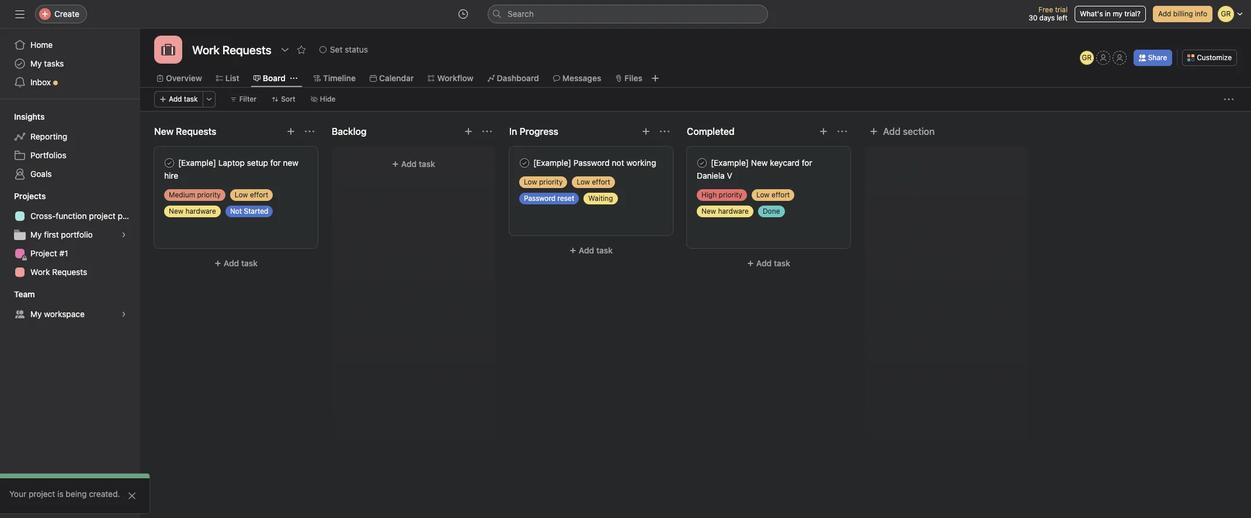Task type: vqa. For each thing, say whether or not it's contained in the screenshot.
Requests
yes



Task type: describe. For each thing, give the bounding box(es) containing it.
add task for in progress
[[579, 245, 613, 255]]

my for my tasks
[[30, 58, 42, 68]]

medium
[[169, 190, 195, 199]]

what's
[[1080, 9, 1103, 18]]

low effort for in progress
[[577, 178, 610, 186]]

effort for in progress
[[592, 178, 610, 186]]

tab actions image
[[290, 75, 297, 82]]

password reset
[[524, 194, 574, 203]]

customize
[[1197, 53, 1232, 62]]

more section actions image for in progress
[[660, 127, 669, 136]]

0 horizontal spatial project
[[29, 489, 55, 499]]

teams element
[[0, 284, 140, 326]]

completed checkbox for new requests
[[162, 156, 176, 170]]

home
[[30, 40, 53, 50]]

create
[[54, 9, 79, 19]]

hardware for completed
[[718, 207, 749, 216]]

my workspace
[[30, 309, 85, 319]]

0 vertical spatial project
[[89, 211, 115, 221]]

customize button
[[1182, 50, 1237, 66]]

calendar
[[379, 73, 414, 83]]

gr button
[[1080, 51, 1094, 65]]

insights
[[14, 112, 45, 121]]

briefcase image
[[161, 43, 175, 57]]

task for new requests
[[241, 258, 258, 268]]

team
[[14, 289, 35, 299]]

files link
[[615, 72, 642, 85]]

started
[[244, 207, 268, 216]]

free
[[1039, 5, 1053, 14]]

list link
[[216, 72, 239, 85]]

search list box
[[488, 5, 768, 23]]

your
[[9, 489, 26, 499]]

add task for completed
[[756, 258, 790, 268]]

filter button
[[225, 91, 262, 107]]

days
[[1039, 13, 1055, 22]]

close image
[[127, 491, 137, 501]]

info
[[1195, 9, 1207, 18]]

completed image for completed
[[695, 156, 709, 170]]

low effort for completed
[[756, 190, 790, 199]]

add task image for completed
[[819, 127, 828, 136]]

created.
[[89, 489, 120, 499]]

list
[[225, 73, 239, 83]]

low for completed
[[756, 190, 770, 199]]

new hardware for completed
[[702, 207, 749, 216]]

reporting
[[30, 131, 67, 141]]

being
[[66, 489, 87, 499]]

hire
[[164, 171, 178, 180]]

backlog
[[332, 126, 367, 137]]

insights button
[[0, 111, 45, 123]]

waiting
[[588, 194, 613, 203]]

low for new requests
[[235, 190, 248, 199]]

low effort for new requests
[[235, 190, 268, 199]]

project #1 link
[[7, 244, 133, 263]]

goals link
[[7, 165, 133, 183]]

add task for new requests
[[224, 258, 258, 268]]

add billing info button
[[1153, 6, 1213, 22]]

effort for new requests
[[250, 190, 268, 199]]

global element
[[0, 29, 140, 99]]

sort button
[[267, 91, 301, 107]]

requests
[[52, 267, 87, 277]]

low priority
[[524, 178, 563, 186]]

cross-
[[30, 211, 56, 221]]

inbox
[[30, 77, 51, 87]]

show options image
[[280, 45, 290, 54]]

goals
[[30, 169, 52, 179]]

set status
[[330, 44, 368, 54]]

completed image
[[518, 156, 532, 170]]

new for new requests
[[169, 207, 183, 216]]

function
[[56, 211, 87, 221]]

my first portfolio
[[30, 230, 93, 239]]

hardware for new requests
[[185, 207, 216, 216]]

more section actions image
[[838, 127, 847, 136]]

search
[[508, 9, 534, 19]]

more actions image
[[205, 96, 212, 103]]

left
[[1057, 13, 1068, 22]]

share
[[1148, 53, 1167, 62]]

30
[[1029, 13, 1037, 22]]

new for completed
[[702, 207, 716, 216]]

workspace
[[44, 309, 85, 319]]

work requests link
[[7, 263, 133, 282]]

[example] for in progress
[[533, 158, 571, 168]]

timeline
[[323, 73, 356, 83]]

priority for new requests
[[197, 190, 221, 199]]

overview link
[[157, 72, 202, 85]]

plan
[[118, 211, 134, 221]]

set
[[330, 44, 343, 54]]

add task button for new requests
[[154, 253, 318, 274]]

priority for completed
[[719, 190, 742, 199]]

filter
[[239, 95, 257, 103]]

messages
[[562, 73, 601, 83]]

create button
[[35, 5, 87, 23]]

add task image for new requests
[[286, 127, 296, 136]]

effort for completed
[[772, 190, 790, 199]]

section
[[903, 126, 935, 137]]

more section actions image for backlog
[[482, 127, 492, 136]]

keycard
[[770, 158, 800, 168]]

project #1
[[30, 248, 68, 258]]

portfolio
[[61, 230, 93, 239]]

[example] laptop setup for new hire
[[164, 158, 299, 180]]

sort
[[281, 95, 295, 103]]

search button
[[488, 5, 768, 23]]

done
[[763, 207, 780, 216]]

task for in progress
[[596, 245, 613, 255]]

add to starred image
[[297, 45, 306, 54]]

cross-function project plan
[[30, 211, 134, 221]]

add section
[[883, 126, 935, 137]]

new requests
[[154, 126, 216, 137]]

add billing info
[[1158, 9, 1207, 18]]

free trial 30 days left
[[1029, 5, 1068, 22]]

see details, my workspace image
[[120, 311, 127, 318]]

what's in my trial? button
[[1075, 6, 1146, 22]]

reset
[[558, 194, 574, 203]]

my tasks link
[[7, 54, 133, 73]]

medium priority
[[169, 190, 221, 199]]

dashboard
[[497, 73, 539, 83]]

my for my first portfolio
[[30, 230, 42, 239]]



Task type: locate. For each thing, give the bounding box(es) containing it.
is
[[57, 489, 63, 499]]

0 vertical spatial password
[[573, 158, 610, 168]]

portfolios
[[30, 150, 66, 160]]

1 horizontal spatial new
[[702, 207, 716, 216]]

1 vertical spatial my
[[30, 230, 42, 239]]

workflow
[[437, 73, 473, 83]]

1 horizontal spatial hardware
[[718, 207, 749, 216]]

more actions image
[[1224, 95, 1234, 104]]

setup
[[247, 158, 268, 168]]

priority up 'password reset'
[[539, 178, 563, 186]]

board link
[[253, 72, 286, 85]]

cross-function project plan link
[[7, 207, 134, 225]]

0 vertical spatial my
[[30, 58, 42, 68]]

inbox link
[[7, 73, 133, 92]]

my down the 'team'
[[30, 309, 42, 319]]

low effort up not started on the top of the page
[[235, 190, 268, 199]]

[example] inside [example] laptop setup for new hire
[[178, 158, 216, 168]]

projects element
[[0, 186, 140, 284]]

add task button for in progress
[[509, 240, 673, 261]]

priority right medium
[[197, 190, 221, 199]]

task
[[184, 95, 198, 103], [419, 159, 435, 169], [596, 245, 613, 255], [241, 258, 258, 268], [774, 258, 790, 268]]

new hardware down high priority
[[702, 207, 749, 216]]

completed checkbox for completed
[[695, 156, 709, 170]]

in
[[1105, 9, 1111, 18]]

project left plan in the left of the page
[[89, 211, 115, 221]]

add task button
[[154, 91, 203, 107], [339, 154, 488, 175], [509, 240, 673, 261], [154, 253, 318, 274], [687, 253, 850, 274]]

0 horizontal spatial new
[[169, 207, 183, 216]]

1 more section actions image from the left
[[305, 127, 314, 136]]

3 [example] from the left
[[711, 158, 749, 168]]

Completed checkbox
[[518, 156, 532, 170]]

password down low priority
[[524, 194, 556, 203]]

0 horizontal spatial hardware
[[185, 207, 216, 216]]

more section actions image
[[305, 127, 314, 136], [482, 127, 492, 136], [660, 127, 669, 136]]

1 new hardware from the left
[[169, 207, 216, 216]]

1 horizontal spatial new hardware
[[702, 207, 749, 216]]

new
[[283, 158, 299, 168]]

2 horizontal spatial new
[[751, 158, 768, 168]]

completed
[[687, 126, 735, 137]]

priority for in progress
[[539, 178, 563, 186]]

1 horizontal spatial [example]
[[533, 158, 571, 168]]

share button
[[1134, 50, 1172, 66]]

dashboard link
[[487, 72, 539, 85]]

my inside global element
[[30, 58, 42, 68]]

board
[[263, 73, 286, 83]]

files
[[625, 73, 642, 83]]

hide
[[320, 95, 336, 103]]

more section actions image for new requests
[[305, 127, 314, 136]]

my for my workspace
[[30, 309, 42, 319]]

#1
[[59, 248, 68, 258]]

hide sidebar image
[[15, 9, 25, 19]]

0 horizontal spatial more section actions image
[[305, 127, 314, 136]]

laptop
[[218, 158, 245, 168]]

1 add task image from the left
[[286, 127, 296, 136]]

effort up the 'waiting'
[[592, 178, 610, 186]]

new hardware down 'medium priority'
[[169, 207, 216, 216]]

team button
[[0, 289, 35, 300]]

add task image
[[464, 127, 473, 136]]

2 horizontal spatial add task image
[[819, 127, 828, 136]]

daniela
[[697, 171, 725, 180]]

low effort
[[577, 178, 610, 186], [235, 190, 268, 199], [756, 190, 790, 199]]

2 horizontal spatial effort
[[772, 190, 790, 199]]

None text field
[[189, 39, 274, 60]]

working
[[626, 158, 656, 168]]

calendar link
[[370, 72, 414, 85]]

new inside [example] new keycard for daniela v
[[751, 158, 768, 168]]

for for new requests
[[270, 158, 281, 168]]

completed image up daniela
[[695, 156, 709, 170]]

1 hardware from the left
[[185, 207, 216, 216]]

new
[[751, 158, 768, 168], [169, 207, 183, 216], [702, 207, 716, 216]]

my workspace link
[[7, 305, 133, 324]]

new down medium
[[169, 207, 183, 216]]

0 horizontal spatial priority
[[197, 190, 221, 199]]

completed checkbox up daniela
[[695, 156, 709, 170]]

2 hardware from the left
[[718, 207, 749, 216]]

hardware
[[185, 207, 216, 216], [718, 207, 749, 216]]

projects button
[[0, 190, 46, 202]]

0 horizontal spatial password
[[524, 194, 556, 203]]

1 horizontal spatial effort
[[592, 178, 610, 186]]

home link
[[7, 36, 133, 54]]

timeline link
[[314, 72, 356, 85]]

add section button
[[864, 121, 939, 142]]

completed image
[[162, 156, 176, 170], [695, 156, 709, 170]]

0 horizontal spatial [example]
[[178, 158, 216, 168]]

add task
[[169, 95, 198, 103], [401, 159, 435, 169], [579, 245, 613, 255], [224, 258, 258, 268], [756, 258, 790, 268]]

[example] for completed
[[711, 158, 749, 168]]

priority down v
[[719, 190, 742, 199]]

my tasks
[[30, 58, 64, 68]]

new left keycard
[[751, 158, 768, 168]]

1 completed checkbox from the left
[[162, 156, 176, 170]]

low effort up the 'waiting'
[[577, 178, 610, 186]]

not
[[230, 207, 242, 216]]

3 add task image from the left
[[819, 127, 828, 136]]

2 horizontal spatial more section actions image
[[660, 127, 669, 136]]

projects
[[14, 191, 46, 201]]

project left is at the bottom
[[29, 489, 55, 499]]

in progress
[[509, 126, 558, 137]]

1 horizontal spatial add task image
[[641, 127, 651, 136]]

3 more section actions image from the left
[[660, 127, 669, 136]]

low up not
[[235, 190, 248, 199]]

2 for from the left
[[802, 158, 812, 168]]

for for completed
[[802, 158, 812, 168]]

task for completed
[[774, 258, 790, 268]]

1 completed image from the left
[[162, 156, 176, 170]]

new hardware for new requests
[[169, 207, 216, 216]]

[example] up hire on the top left
[[178, 158, 216, 168]]

2 [example] from the left
[[533, 158, 571, 168]]

hardware down high priority
[[718, 207, 749, 216]]

1 horizontal spatial low effort
[[577, 178, 610, 186]]

high
[[702, 190, 717, 199]]

password left not
[[573, 158, 610, 168]]

messages link
[[553, 72, 601, 85]]

1 for from the left
[[270, 158, 281, 168]]

completed image up hire on the top left
[[162, 156, 176, 170]]

trial?
[[1125, 9, 1141, 18]]

[example] up v
[[711, 158, 749, 168]]

history image
[[459, 9, 468, 19]]

hardware down 'medium priority'
[[185, 207, 216, 216]]

low up done
[[756, 190, 770, 199]]

[example] up low priority
[[533, 158, 571, 168]]

effort
[[592, 178, 610, 186], [250, 190, 268, 199], [772, 190, 790, 199]]

add task image up new
[[286, 127, 296, 136]]

2 vertical spatial my
[[30, 309, 42, 319]]

tasks
[[44, 58, 64, 68]]

my left first
[[30, 230, 42, 239]]

completed image for new requests
[[162, 156, 176, 170]]

add task image
[[286, 127, 296, 136], [641, 127, 651, 136], [819, 127, 828, 136]]

low down completed checkbox
[[524, 178, 537, 186]]

[example] password not working
[[533, 158, 656, 168]]

low effort up done
[[756, 190, 790, 199]]

workflow link
[[428, 72, 473, 85]]

portfolios link
[[7, 146, 133, 165]]

effort up done
[[772, 190, 790, 199]]

my inside projects element
[[30, 230, 42, 239]]

for right keycard
[[802, 158, 812, 168]]

billing
[[1173, 9, 1193, 18]]

2 completed image from the left
[[695, 156, 709, 170]]

what's in my trial?
[[1080, 9, 1141, 18]]

effort up started
[[250, 190, 268, 199]]

see details, my first portfolio image
[[120, 231, 127, 238]]

Completed checkbox
[[162, 156, 176, 170], [695, 156, 709, 170]]

2 more section actions image from the left
[[482, 127, 492, 136]]

add task image left more section actions icon
[[819, 127, 828, 136]]

for left new
[[270, 158, 281, 168]]

project
[[30, 248, 57, 258]]

1 vertical spatial password
[[524, 194, 556, 203]]

more section actions image right add task image on the left of page
[[482, 127, 492, 136]]

high priority
[[702, 190, 742, 199]]

not started
[[230, 207, 268, 216]]

1 vertical spatial project
[[29, 489, 55, 499]]

[example] for new requests
[[178, 158, 216, 168]]

status
[[345, 44, 368, 54]]

completed checkbox up hire on the top left
[[162, 156, 176, 170]]

1 horizontal spatial password
[[573, 158, 610, 168]]

0 horizontal spatial for
[[270, 158, 281, 168]]

for inside [example] new keycard for daniela v
[[802, 158, 812, 168]]

2 completed checkbox from the left
[[695, 156, 709, 170]]

more section actions image left the completed
[[660, 127, 669, 136]]

2 horizontal spatial priority
[[719, 190, 742, 199]]

1 my from the top
[[30, 58, 42, 68]]

my inside teams element
[[30, 309, 42, 319]]

add tab image
[[651, 74, 660, 83]]

low for in progress
[[577, 178, 590, 186]]

for
[[270, 158, 281, 168], [802, 158, 812, 168]]

[example] inside [example] new keycard for daniela v
[[711, 158, 749, 168]]

1 horizontal spatial priority
[[539, 178, 563, 186]]

new hardware
[[169, 207, 216, 216], [702, 207, 749, 216]]

project
[[89, 211, 115, 221], [29, 489, 55, 499]]

add task button for completed
[[687, 253, 850, 274]]

v
[[727, 171, 732, 180]]

0 horizontal spatial add task image
[[286, 127, 296, 136]]

new down high
[[702, 207, 716, 216]]

insights element
[[0, 106, 140, 186]]

0 horizontal spatial completed checkbox
[[162, 156, 176, 170]]

2 my from the top
[[30, 230, 42, 239]]

2 horizontal spatial [example]
[[711, 158, 749, 168]]

1 horizontal spatial completed image
[[695, 156, 709, 170]]

2 add task image from the left
[[641, 127, 651, 136]]

2 horizontal spatial low effort
[[756, 190, 790, 199]]

0 horizontal spatial low effort
[[235, 190, 268, 199]]

1 horizontal spatial completed checkbox
[[695, 156, 709, 170]]

low down "[example] password not working"
[[577, 178, 590, 186]]

0 horizontal spatial effort
[[250, 190, 268, 199]]

set status button
[[314, 41, 373, 58]]

first
[[44, 230, 59, 239]]

1 horizontal spatial more section actions image
[[482, 127, 492, 136]]

more section actions image down "hide" dropdown button
[[305, 127, 314, 136]]

1 [example] from the left
[[178, 158, 216, 168]]

for inside [example] laptop setup for new hire
[[270, 158, 281, 168]]

invite button
[[11, 492, 61, 513]]

1 horizontal spatial project
[[89, 211, 115, 221]]

add task image up working
[[641, 127, 651, 136]]

my left "tasks"
[[30, 58, 42, 68]]

gr
[[1082, 53, 1092, 62]]

3 my from the top
[[30, 309, 42, 319]]

add task image for in progress
[[641, 127, 651, 136]]

0 horizontal spatial completed image
[[162, 156, 176, 170]]

0 horizontal spatial new hardware
[[169, 207, 216, 216]]

2 new hardware from the left
[[702, 207, 749, 216]]

1 horizontal spatial for
[[802, 158, 812, 168]]

overview
[[166, 73, 202, 83]]



